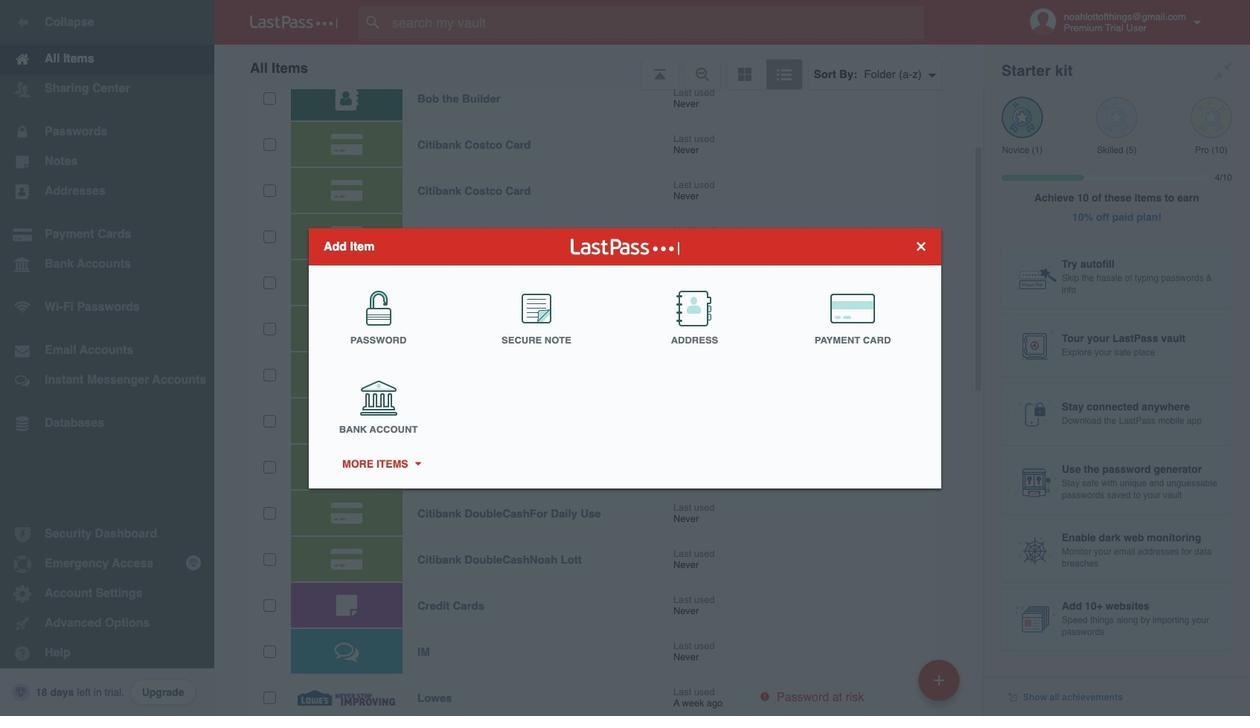 Task type: vqa. For each thing, say whether or not it's contained in the screenshot.
NEW ITEM element
no



Task type: describe. For each thing, give the bounding box(es) containing it.
new item navigation
[[914, 656, 969, 717]]

new item image
[[934, 676, 945, 686]]

caret right image
[[413, 462, 423, 466]]

Search search field
[[359, 6, 954, 39]]

main navigation navigation
[[0, 0, 214, 717]]

lastpass image
[[250, 16, 338, 29]]

search my vault text field
[[359, 6, 954, 39]]



Task type: locate. For each thing, give the bounding box(es) containing it.
dialog
[[309, 228, 942, 489]]

vault options navigation
[[214, 45, 984, 89]]



